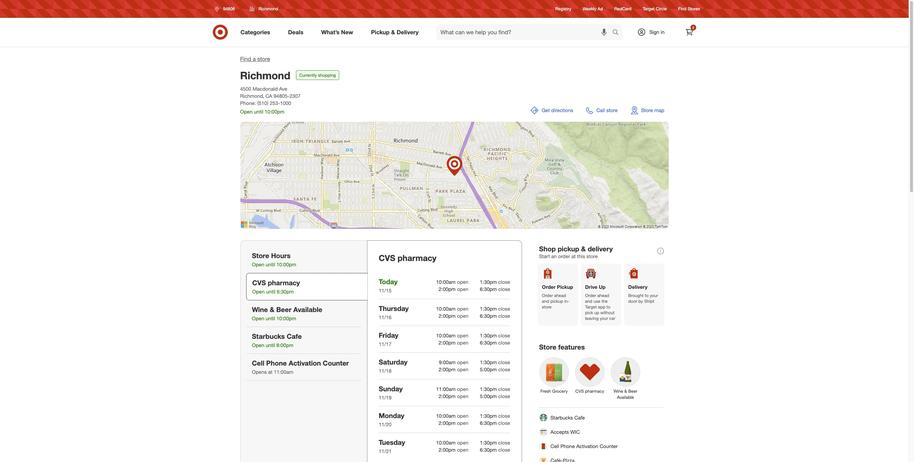 Task type: vqa. For each thing, say whether or not it's contained in the screenshot.
4th open from the bottom of the page
yes



Task type: locate. For each thing, give the bounding box(es) containing it.
richmond up categories link
[[259, 6, 278, 11]]

5:00pm close
[[480, 367, 511, 373], [480, 393, 511, 399]]

until inside starbucks cafe open until 8:00pm
[[266, 342, 275, 348]]

0 horizontal spatial pharmacy
[[268, 279, 300, 287]]

2:00pm open for today
[[439, 286, 469, 292]]

4 6:30pm close from the top
[[480, 420, 511, 426]]

cvs pharmacy open until 6:30pm
[[252, 279, 300, 295]]

at inside shop pickup & delivery start an order at this store
[[572, 253, 576, 259]]

0 horizontal spatial activation
[[289, 359, 321, 367]]

1 vertical spatial your
[[600, 316, 609, 321]]

3 6:30pm close from the top
[[480, 340, 511, 346]]

ahead up in-
[[555, 293, 566, 298]]

1 vertical spatial cvs
[[252, 279, 266, 287]]

1 2:00pm open from the top
[[439, 286, 469, 292]]

3 close from the top
[[499, 306, 511, 312]]

cafe up wic
[[575, 415, 585, 421]]

1 horizontal spatial and
[[586, 299, 593, 304]]

6 2:00pm from the top
[[439, 420, 456, 426]]

0 vertical spatial cafe
[[287, 332, 302, 341]]

store capabilities with hours, vertical tabs tab list
[[240, 240, 368, 462]]

0 vertical spatial your
[[650, 293, 659, 298]]

2:00pm for tuesday
[[439, 447, 456, 453]]

1:30pm close for friday
[[480, 333, 511, 339]]

1 vertical spatial find
[[240, 55, 251, 63]]

1 vertical spatial available
[[618, 395, 634, 400]]

0 horizontal spatial find
[[240, 55, 251, 63]]

4 1:30pm from the top
[[480, 359, 497, 365]]

0 horizontal spatial at
[[268, 369, 273, 375]]

0 horizontal spatial store
[[252, 252, 269, 260]]

11/17
[[379, 341, 392, 347]]

0 horizontal spatial target
[[586, 304, 597, 310]]

phone up opens
[[266, 359, 287, 367]]

0 vertical spatial store
[[642, 107, 654, 113]]

1 horizontal spatial ahead
[[598, 293, 610, 298]]

0 vertical spatial cvs
[[379, 253, 396, 263]]

10:00pm down 253-
[[265, 109, 285, 115]]

0 vertical spatial 5:00pm
[[480, 367, 497, 373]]

6:30pm close for friday
[[480, 340, 511, 346]]

today 11/15
[[379, 278, 398, 294]]

3 1:30pm close from the top
[[480, 333, 511, 339]]

store inside store hours open until 10:00pm
[[252, 252, 269, 260]]

10:00pm up starbucks cafe open until 8:00pm
[[277, 316, 296, 322]]

phone:
[[240, 100, 256, 106]]

accepts wic
[[551, 429, 580, 435]]

1 horizontal spatial cell
[[551, 444, 560, 450]]

2 5:00pm close from the top
[[480, 393, 511, 399]]

door
[[629, 299, 638, 304]]

2307
[[290, 93, 301, 99]]

wine right the cvs pharmacy link in the bottom of the page
[[614, 389, 624, 394]]

phone
[[266, 359, 287, 367], [561, 444, 575, 450]]

0 horizontal spatial starbucks
[[252, 332, 285, 341]]

2 ahead from the left
[[598, 293, 610, 298]]

1 vertical spatial pickup
[[551, 299, 564, 304]]

0 vertical spatial phone
[[266, 359, 287, 367]]

until up wine & beer available open until 10:00pm
[[266, 289, 276, 295]]

and left in-
[[542, 299, 550, 304]]

12 open from the top
[[457, 420, 469, 426]]

to
[[645, 293, 649, 298], [607, 304, 611, 310]]

0 vertical spatial available
[[294, 306, 323, 314]]

10:00am open
[[437, 279, 469, 285], [437, 306, 469, 312], [437, 333, 469, 339], [437, 413, 469, 419], [437, 440, 469, 446]]

activation down wic
[[577, 444, 599, 450]]

4 1:30pm close from the top
[[480, 359, 511, 365]]

activation down "8:00pm"
[[289, 359, 321, 367]]

3 10:00am from the top
[[437, 333, 456, 339]]

2:00pm open for sunday
[[439, 393, 469, 399]]

1 vertical spatial delivery
[[629, 284, 648, 290]]

and for drive
[[586, 299, 593, 304]]

11:00am right opens
[[274, 369, 294, 375]]

until for cvs
[[266, 289, 276, 295]]

open inside wine & beer available open until 10:00pm
[[252, 316, 265, 322]]

6 1:30pm from the top
[[480, 413, 497, 419]]

0 vertical spatial 5:00pm close
[[480, 367, 511, 373]]

phone down 'accepts wic'
[[561, 444, 575, 450]]

1 horizontal spatial counter
[[600, 444, 618, 450]]

cvs pharmacy right grocery at the right of page
[[576, 389, 605, 394]]

1 vertical spatial activation
[[577, 444, 599, 450]]

4 10:00am open from the top
[[437, 413, 469, 419]]

find
[[679, 6, 687, 12], [240, 55, 251, 63]]

1 vertical spatial store
[[252, 252, 269, 260]]

sunday
[[379, 385, 403, 393]]

& inside 'link'
[[391, 28, 395, 36]]

2 horizontal spatial cvs
[[576, 389, 584, 394]]

1 6:30pm close from the top
[[480, 286, 511, 292]]

6:30pm close for thursday
[[480, 313, 511, 319]]

wine inside wine & beer available open until 10:00pm
[[252, 306, 268, 314]]

starbucks inside starbucks cafe open until 8:00pm
[[252, 332, 285, 341]]

and inside order pickup order ahead and pickup in- store
[[542, 299, 550, 304]]

1 horizontal spatial pickup
[[557, 284, 574, 290]]

2 2:00pm open from the top
[[439, 313, 469, 319]]

order
[[559, 253, 571, 259]]

11/18
[[379, 368, 392, 374]]

1 horizontal spatial pharmacy
[[398, 253, 437, 263]]

1 vertical spatial richmond
[[240, 69, 291, 82]]

open inside the cvs pharmacy open until 6:30pm
[[252, 289, 265, 295]]

0 horizontal spatial phone
[[266, 359, 287, 367]]

registry link
[[556, 6, 572, 12]]

store inside order pickup order ahead and pickup in- store
[[542, 304, 552, 310]]

11 open from the top
[[457, 413, 469, 419]]

10:00pm inside the 4500 macdonald ave richmond, ca 94805-2307 phone: (510) 253-1000 open until 10:00pm
[[265, 109, 285, 115]]

weekly
[[583, 6, 597, 12]]

beer for wine & beer available open until 10:00pm
[[276, 306, 292, 314]]

target
[[643, 6, 655, 12], [586, 304, 597, 310]]

at right opens
[[268, 369, 273, 375]]

ahead inside drive up order ahead and use the target app to pick up without leaving your car
[[598, 293, 610, 298]]

2:00pm open
[[439, 286, 469, 292], [439, 313, 469, 319], [439, 340, 469, 346], [439, 367, 469, 373], [439, 393, 469, 399], [439, 420, 469, 426], [439, 447, 469, 453]]

1 horizontal spatial store
[[540, 343, 557, 351]]

0 horizontal spatial your
[[600, 316, 609, 321]]

1 5:00pm from the top
[[480, 367, 497, 373]]

open
[[240, 109, 253, 115], [252, 262, 265, 268], [252, 289, 265, 295], [252, 316, 265, 322], [252, 342, 265, 348]]

11:00am open
[[437, 386, 469, 392]]

2 10:00am from the top
[[437, 306, 456, 312]]

0 horizontal spatial pickup
[[371, 28, 390, 36]]

0 vertical spatial richmond
[[259, 6, 278, 11]]

find inside find stores link
[[679, 6, 687, 12]]

wic
[[571, 429, 580, 435]]

0 horizontal spatial delivery
[[397, 28, 419, 36]]

available inside wine & beer available open until 10:00pm
[[294, 306, 323, 314]]

1 vertical spatial wine
[[614, 389, 624, 394]]

4 2:00pm from the top
[[439, 367, 456, 373]]

to up without in the bottom right of the page
[[607, 304, 611, 310]]

2:00pm open for monday
[[439, 420, 469, 426]]

pickup inside 'link'
[[371, 28, 390, 36]]

cvs up today
[[379, 253, 396, 263]]

1 horizontal spatial delivery
[[629, 284, 648, 290]]

6:30pm for monday
[[480, 420, 497, 426]]

0 vertical spatial cvs pharmacy
[[379, 253, 437, 263]]

store left hours
[[252, 252, 269, 260]]

1 horizontal spatial beer
[[629, 389, 638, 394]]

2 10:00am open from the top
[[437, 306, 469, 312]]

2:00pm for friday
[[439, 340, 456, 346]]

10:00pm inside store hours open until 10:00pm
[[277, 262, 296, 268]]

delivery inside 'link'
[[397, 28, 419, 36]]

friday
[[379, 331, 399, 339]]

available
[[294, 306, 323, 314], [618, 395, 634, 400]]

to up shipt
[[645, 293, 649, 298]]

ave
[[279, 86, 287, 92]]

0 vertical spatial pickup
[[371, 28, 390, 36]]

0 horizontal spatial wine
[[252, 306, 268, 314]]

opens
[[252, 369, 267, 375]]

wine inside wine & beer available
[[614, 389, 624, 394]]

1 vertical spatial 5:00pm
[[480, 393, 497, 399]]

10:00pm down hours
[[277, 262, 296, 268]]

13 close from the top
[[499, 440, 511, 446]]

until down hours
[[266, 262, 275, 268]]

& inside wine & beer available
[[625, 389, 628, 394]]

ahead inside order pickup order ahead and pickup in- store
[[555, 293, 566, 298]]

7 1:30pm from the top
[[480, 440, 497, 446]]

ahead for pickup
[[555, 293, 566, 298]]

2 6:30pm close from the top
[[480, 313, 511, 319]]

5 open from the top
[[457, 333, 469, 339]]

cvs pharmacy up today
[[379, 253, 437, 263]]

0 horizontal spatial beer
[[276, 306, 292, 314]]

beer inside wine & beer available
[[629, 389, 638, 394]]

shopping
[[318, 72, 336, 78]]

1 vertical spatial 5:00pm close
[[480, 393, 511, 399]]

1 vertical spatial phone
[[561, 444, 575, 450]]

pickup right new
[[371, 28, 390, 36]]

until up starbucks cafe open until 8:00pm
[[266, 316, 275, 322]]

6 close from the top
[[499, 340, 511, 346]]

1 vertical spatial beer
[[629, 389, 638, 394]]

1 vertical spatial at
[[268, 369, 273, 375]]

until down (510)
[[254, 109, 263, 115]]

10:00pm inside wine & beer available open until 10:00pm
[[277, 316, 296, 322]]

pickup
[[371, 28, 390, 36], [557, 284, 574, 290]]

beer inside wine & beer available open until 10:00pm
[[276, 306, 292, 314]]

2 vertical spatial store
[[540, 343, 557, 351]]

ahead
[[555, 293, 566, 298], [598, 293, 610, 298]]

1 horizontal spatial cvs pharmacy
[[576, 389, 605, 394]]

store left map
[[642, 107, 654, 113]]

leaving
[[586, 316, 599, 321]]

cell down the accepts
[[551, 444, 560, 450]]

5 2:00pm from the top
[[439, 393, 456, 399]]

1 horizontal spatial available
[[618, 395, 634, 400]]

to inside delivery brought to your door by shipt
[[645, 293, 649, 298]]

1:30pm close
[[480, 279, 511, 285], [480, 306, 511, 312], [480, 333, 511, 339], [480, 359, 511, 365], [480, 386, 511, 392], [480, 413, 511, 419], [480, 440, 511, 446]]

activation
[[289, 359, 321, 367], [577, 444, 599, 450]]

10:00am for friday
[[437, 333, 456, 339]]

get
[[542, 107, 550, 113]]

1 horizontal spatial find
[[679, 6, 687, 12]]

4 2:00pm open from the top
[[439, 367, 469, 373]]

cvs right grocery at the right of page
[[576, 389, 584, 394]]

4500 macdonald ave richmond, ca 94805-2307 phone: (510) 253-1000 open until 10:00pm
[[240, 86, 301, 115]]

10 open from the top
[[457, 393, 469, 399]]

at left this
[[572, 253, 576, 259]]

0 vertical spatial pharmacy
[[398, 253, 437, 263]]

starbucks up "8:00pm"
[[252, 332, 285, 341]]

order inside drive up order ahead and use the target app to pick up without leaving your car
[[586, 293, 597, 298]]

10:00am open for friday
[[437, 333, 469, 339]]

3 1:30pm from the top
[[480, 333, 497, 339]]

cvs inside the cvs pharmacy open until 6:30pm
[[252, 279, 266, 287]]

0 horizontal spatial cell
[[252, 359, 265, 367]]

1 vertical spatial pickup
[[557, 284, 574, 290]]

1:30pm for today
[[480, 279, 497, 285]]

1 10:00am open from the top
[[437, 279, 469, 285]]

0 vertical spatial activation
[[289, 359, 321, 367]]

6:30pm close for today
[[480, 286, 511, 292]]

1 horizontal spatial 11:00am
[[437, 386, 456, 392]]

0 horizontal spatial counter
[[323, 359, 349, 367]]

1 horizontal spatial to
[[645, 293, 649, 298]]

stores
[[688, 6, 701, 12]]

2 vertical spatial pharmacy
[[586, 389, 605, 394]]

1:30pm for saturday
[[480, 359, 497, 365]]

by
[[639, 299, 644, 304]]

7 2:00pm from the top
[[439, 447, 456, 453]]

1 vertical spatial target
[[586, 304, 597, 310]]

1 vertical spatial cafe
[[575, 415, 585, 421]]

2 vertical spatial 10:00pm
[[277, 316, 296, 322]]

1:30pm for thursday
[[480, 306, 497, 312]]

and inside drive up order ahead and use the target app to pick up without leaving your car
[[586, 299, 593, 304]]

9:00am
[[439, 359, 456, 365]]

0 horizontal spatial and
[[542, 299, 550, 304]]

5 10:00am open from the top
[[437, 440, 469, 446]]

1:30pm for tuesday
[[480, 440, 497, 446]]

1 horizontal spatial wine
[[614, 389, 624, 394]]

pickup left in-
[[551, 299, 564, 304]]

10:00am for thursday
[[437, 306, 456, 312]]

store for store hours open until 10:00pm
[[252, 252, 269, 260]]

11:00am inside the 'cell phone activation counter opens at 11:00am'
[[274, 369, 294, 375]]

5 6:30pm close from the top
[[480, 447, 511, 453]]

cafe
[[287, 332, 302, 341], [575, 415, 585, 421]]

1 vertical spatial to
[[607, 304, 611, 310]]

0 horizontal spatial cafe
[[287, 332, 302, 341]]

and
[[542, 299, 550, 304], [586, 299, 593, 304]]

counter inside the 'cell phone activation counter opens at 11:00am'
[[323, 359, 349, 367]]

saturday 11/18
[[379, 358, 408, 374]]

richmond up macdonald
[[240, 69, 291, 82]]

2:00pm for monday
[[439, 420, 456, 426]]

1 1:30pm close from the top
[[480, 279, 511, 285]]

call store
[[597, 107, 618, 113]]

pickup up in-
[[557, 284, 574, 290]]

1 horizontal spatial activation
[[577, 444, 599, 450]]

0 horizontal spatial 11:00am
[[274, 369, 294, 375]]

0 vertical spatial cell
[[252, 359, 265, 367]]

your up shipt
[[650, 293, 659, 298]]

find for find a store
[[240, 55, 251, 63]]

until for starbucks
[[266, 342, 275, 348]]

until inside store hours open until 10:00pm
[[266, 262, 275, 268]]

deals link
[[282, 24, 313, 40]]

5 1:30pm from the top
[[480, 386, 497, 392]]

store
[[642, 107, 654, 113], [252, 252, 269, 260], [540, 343, 557, 351]]

and left use
[[586, 299, 593, 304]]

4 open from the top
[[457, 313, 469, 319]]

1 horizontal spatial your
[[650, 293, 659, 298]]

1 horizontal spatial target
[[643, 6, 655, 12]]

2 1:30pm close from the top
[[480, 306, 511, 312]]

2 5:00pm from the top
[[480, 393, 497, 399]]

cafe up "8:00pm"
[[287, 332, 302, 341]]

1 horizontal spatial phone
[[561, 444, 575, 450]]

1 vertical spatial starbucks
[[551, 415, 573, 421]]

0 vertical spatial at
[[572, 253, 576, 259]]

your down without in the bottom right of the page
[[600, 316, 609, 321]]

2 1:30pm from the top
[[480, 306, 497, 312]]

directions
[[552, 107, 574, 113]]

3 10:00am open from the top
[[437, 333, 469, 339]]

6 1:30pm close from the top
[[480, 413, 511, 419]]

activation inside the 'cell phone activation counter opens at 11:00am'
[[289, 359, 321, 367]]

0 vertical spatial counter
[[323, 359, 349, 367]]

10:00am open for tuesday
[[437, 440, 469, 446]]

store features
[[540, 343, 585, 351]]

up
[[595, 310, 600, 316]]

pickup & delivery link
[[365, 24, 428, 40]]

open inside store hours open until 10:00pm
[[252, 262, 265, 268]]

1 ahead from the left
[[555, 293, 566, 298]]

fresh grocery
[[541, 389, 568, 394]]

until
[[254, 109, 263, 115], [266, 262, 275, 268], [266, 289, 276, 295], [266, 316, 275, 322], [266, 342, 275, 348]]

11/19
[[379, 395, 392, 401]]

11:00am down 9:00am
[[437, 386, 456, 392]]

2:00pm
[[439, 286, 456, 292], [439, 313, 456, 319], [439, 340, 456, 346], [439, 367, 456, 373], [439, 393, 456, 399], [439, 420, 456, 426], [439, 447, 456, 453]]

2 2:00pm from the top
[[439, 313, 456, 319]]

1:30pm close for saturday
[[480, 359, 511, 365]]

until left "8:00pm"
[[266, 342, 275, 348]]

0 vertical spatial find
[[679, 6, 687, 12]]

cell up opens
[[252, 359, 265, 367]]

open for starbucks cafe
[[252, 342, 265, 348]]

monday
[[379, 412, 405, 420]]

5 2:00pm open from the top
[[439, 393, 469, 399]]

1 horizontal spatial cafe
[[575, 415, 585, 421]]

0 vertical spatial starbucks
[[252, 332, 285, 341]]

starbucks up the accepts
[[551, 415, 573, 421]]

7 2:00pm open from the top
[[439, 447, 469, 453]]

until inside the cvs pharmacy open until 6:30pm
[[266, 289, 276, 295]]

richmond
[[259, 6, 278, 11], [240, 69, 291, 82]]

1 5:00pm close from the top
[[480, 367, 511, 373]]

1:30pm close for tuesday
[[480, 440, 511, 446]]

1 horizontal spatial at
[[572, 253, 576, 259]]

1:30pm for sunday
[[480, 386, 497, 392]]

cafe for starbucks cafe open until 8:00pm
[[287, 332, 302, 341]]

1:30pm close for monday
[[480, 413, 511, 419]]

1 vertical spatial pharmacy
[[268, 279, 300, 287]]

beer
[[276, 306, 292, 314], [629, 389, 638, 394]]

phone inside the 'cell phone activation counter opens at 11:00am'
[[266, 359, 287, 367]]

get directions
[[542, 107, 574, 113]]

1:30pm
[[480, 279, 497, 285], [480, 306, 497, 312], [480, 333, 497, 339], [480, 359, 497, 365], [480, 386, 497, 392], [480, 413, 497, 419], [480, 440, 497, 446]]

available inside wine & beer available
[[618, 395, 634, 400]]

1 10:00am from the top
[[437, 279, 456, 285]]

3 2:00pm from the top
[[439, 340, 456, 346]]

1 horizontal spatial starbucks
[[551, 415, 573, 421]]

your inside drive up order ahead and use the target app to pick up without leaving your car
[[600, 316, 609, 321]]

richmond map image
[[240, 122, 669, 229]]

0 horizontal spatial ahead
[[555, 293, 566, 298]]

your inside delivery brought to your door by shipt
[[650, 293, 659, 298]]

5 10:00am from the top
[[437, 440, 456, 446]]

sign in link
[[632, 24, 676, 40]]

1 vertical spatial cell
[[551, 444, 560, 450]]

counter
[[323, 359, 349, 367], [600, 444, 618, 450]]

cvs down store hours open until 10:00pm
[[252, 279, 266, 287]]

macdonald
[[253, 86, 278, 92]]

counter for cell phone activation counter
[[600, 444, 618, 450]]

(510)
[[258, 100, 269, 106]]

&
[[391, 28, 395, 36], [582, 245, 586, 253], [270, 306, 275, 314], [625, 389, 628, 394]]

6 2:00pm open from the top
[[439, 420, 469, 426]]

pharmacy inside the cvs pharmacy open until 6:30pm
[[268, 279, 300, 287]]

0 horizontal spatial to
[[607, 304, 611, 310]]

3 2:00pm open from the top
[[439, 340, 469, 346]]

10 close from the top
[[499, 393, 511, 399]]

open inside starbucks cafe open until 8:00pm
[[252, 342, 265, 348]]

0 vertical spatial to
[[645, 293, 649, 298]]

until inside wine & beer available open until 10:00pm
[[266, 316, 275, 322]]

1 and from the left
[[542, 299, 550, 304]]

6:30pm for friday
[[480, 340, 497, 346]]

10:00pm
[[265, 109, 285, 115], [277, 262, 296, 268], [277, 316, 296, 322]]

open
[[457, 279, 469, 285], [457, 286, 469, 292], [457, 306, 469, 312], [457, 313, 469, 319], [457, 333, 469, 339], [457, 340, 469, 346], [457, 359, 469, 365], [457, 367, 469, 373], [457, 386, 469, 392], [457, 393, 469, 399], [457, 413, 469, 419], [457, 420, 469, 426], [457, 440, 469, 446], [457, 447, 469, 453]]

your
[[650, 293, 659, 298], [600, 316, 609, 321]]

1 vertical spatial 10:00pm
[[277, 262, 296, 268]]

0 vertical spatial delivery
[[397, 28, 419, 36]]

store inside store map button
[[642, 107, 654, 113]]

friday 11/17
[[379, 331, 399, 347]]

find left a
[[240, 55, 251, 63]]

0 vertical spatial 11:00am
[[274, 369, 294, 375]]

pickup up order
[[558, 245, 580, 253]]

delivery
[[588, 245, 613, 253]]

without
[[601, 310, 615, 316]]

what's
[[322, 28, 340, 36]]

1 1:30pm from the top
[[480, 279, 497, 285]]

14 open from the top
[[457, 447, 469, 453]]

in
[[661, 29, 665, 35]]

store for store map
[[642, 107, 654, 113]]

order for drive up
[[586, 293, 597, 298]]

3 open from the top
[[457, 306, 469, 312]]

find left stores
[[679, 6, 687, 12]]

4 10:00am from the top
[[437, 413, 456, 419]]

store left features
[[540, 343, 557, 351]]

0 vertical spatial pickup
[[558, 245, 580, 253]]

target inside drive up order ahead and use the target app to pick up without leaving your car
[[586, 304, 597, 310]]

ahead up the
[[598, 293, 610, 298]]

7 1:30pm close from the top
[[480, 440, 511, 446]]

1:30pm close for thursday
[[480, 306, 511, 312]]

0 vertical spatial beer
[[276, 306, 292, 314]]

6:30pm for today
[[480, 286, 497, 292]]

0 vertical spatial 10:00pm
[[265, 109, 285, 115]]

target left circle
[[643, 6, 655, 12]]

target up pick
[[586, 304, 597, 310]]

2 and from the left
[[586, 299, 593, 304]]

94806 button
[[210, 3, 243, 15]]

starbucks
[[252, 332, 285, 341], [551, 415, 573, 421]]

richmond inside dropdown button
[[259, 6, 278, 11]]

2:00pm open for saturday
[[439, 367, 469, 373]]

cafe inside starbucks cafe open until 8:00pm
[[287, 332, 302, 341]]

1 vertical spatial counter
[[600, 444, 618, 450]]

& inside wine & beer available open until 10:00pm
[[270, 306, 275, 314]]

2:00pm open for friday
[[439, 340, 469, 346]]

wine down the cvs pharmacy open until 6:30pm
[[252, 306, 268, 314]]

cell inside the 'cell phone activation counter opens at 11:00am'
[[252, 359, 265, 367]]

5 1:30pm close from the top
[[480, 386, 511, 392]]

0 horizontal spatial available
[[294, 306, 323, 314]]

7 open from the top
[[457, 359, 469, 365]]

1 2:00pm from the top
[[439, 286, 456, 292]]

target circle
[[643, 6, 667, 12]]



Task type: describe. For each thing, give the bounding box(es) containing it.
2:00pm for thursday
[[439, 313, 456, 319]]

weekly ad link
[[583, 6, 603, 12]]

starbucks for starbucks cafe
[[551, 415, 573, 421]]

13 open from the top
[[457, 440, 469, 446]]

2 open from the top
[[457, 286, 469, 292]]

4 close from the top
[[499, 313, 511, 319]]

store inside shop pickup & delivery start an order at this store
[[587, 253, 598, 259]]

wine & beer available open until 10:00pm
[[252, 306, 323, 322]]

5:00pm for sunday
[[480, 393, 497, 399]]

phone for cell phone activation counter
[[561, 444, 575, 450]]

cell for cell phone activation counter opens at 11:00am
[[252, 359, 265, 367]]

starbucks cafe open until 8:00pm
[[252, 332, 302, 348]]

categories
[[241, 28, 270, 36]]

0 vertical spatial target
[[643, 6, 655, 12]]

shipt
[[645, 299, 655, 304]]

a
[[253, 55, 256, 63]]

in-
[[565, 299, 570, 304]]

start
[[540, 253, 550, 259]]

2:00pm for sunday
[[439, 393, 456, 399]]

1 open from the top
[[457, 279, 469, 285]]

open inside the 4500 macdonald ave richmond, ca 94805-2307 phone: (510) 253-1000 open until 10:00pm
[[240, 109, 253, 115]]

10:00am for monday
[[437, 413, 456, 419]]

11/20
[[379, 422, 392, 428]]

until for store
[[266, 262, 275, 268]]

what's new link
[[315, 24, 362, 40]]

use
[[594, 299, 601, 304]]

11 close from the top
[[499, 413, 511, 419]]

store map
[[642, 107, 665, 113]]

beer for wine & beer available
[[629, 389, 638, 394]]

open for store hours
[[252, 262, 265, 268]]

available for wine & beer available
[[618, 395, 634, 400]]

available for wine & beer available open until 10:00pm
[[294, 306, 323, 314]]

10:00am open for thursday
[[437, 306, 469, 312]]

saturday
[[379, 358, 408, 366]]

shop pickup & delivery start an order at this store
[[540, 245, 613, 259]]

2:00pm open for tuesday
[[439, 447, 469, 453]]

store inside button
[[607, 107, 618, 113]]

delivery brought to your door by shipt
[[629, 284, 659, 304]]

up
[[599, 284, 606, 290]]

today
[[379, 278, 398, 286]]

accepts
[[551, 429, 569, 435]]

253-
[[270, 100, 280, 106]]

phone for cell phone activation counter opens at 11:00am
[[266, 359, 287, 367]]

store hours open until 10:00pm
[[252, 252, 296, 268]]

wine & beer available link
[[608, 355, 644, 402]]

currently shopping
[[300, 72, 336, 78]]

drive up order ahead and use the target app to pick up without leaving your car
[[586, 284, 616, 321]]

5 close from the top
[[499, 333, 511, 339]]

94805-
[[274, 93, 290, 99]]

store for store features
[[540, 343, 557, 351]]

currently
[[300, 72, 317, 78]]

ahead for up
[[598, 293, 610, 298]]

delivery inside delivery brought to your door by shipt
[[629, 284, 648, 290]]

find stores link
[[679, 6, 701, 12]]

2 link
[[682, 24, 698, 40]]

find stores
[[679, 6, 701, 12]]

10:00am for tuesday
[[437, 440, 456, 446]]

6:30pm inside the cvs pharmacy open until 6:30pm
[[277, 289, 294, 295]]

cell phone activation counter opens at 11:00am
[[252, 359, 349, 375]]

call
[[597, 107, 605, 113]]

thursday 11/16
[[379, 304, 409, 321]]

until inside the 4500 macdonald ave richmond, ca 94805-2307 phone: (510) 253-1000 open until 10:00pm
[[254, 109, 263, 115]]

brought
[[629, 293, 644, 298]]

1 vertical spatial cvs pharmacy
[[576, 389, 605, 394]]

ad
[[598, 6, 603, 12]]

5:00pm close for saturday
[[480, 367, 511, 373]]

8:00pm
[[277, 342, 294, 348]]

car
[[610, 316, 616, 321]]

registry
[[556, 6, 572, 12]]

redcard
[[615, 6, 632, 12]]

1 vertical spatial 11:00am
[[437, 386, 456, 392]]

shop
[[540, 245, 556, 253]]

5:00pm close for sunday
[[480, 393, 511, 399]]

app
[[598, 304, 606, 310]]

9:00am open
[[439, 359, 469, 365]]

1:30pm for monday
[[480, 413, 497, 419]]

fresh
[[541, 389, 551, 394]]

cell for cell phone activation counter
[[551, 444, 560, 450]]

10:00am for today
[[437, 279, 456, 285]]

& inside shop pickup & delivery start an order at this store
[[582, 245, 586, 253]]

ca
[[266, 93, 272, 99]]

1000
[[280, 100, 291, 106]]

starbucks for starbucks cafe open until 8:00pm
[[252, 332, 285, 341]]

deals
[[288, 28, 304, 36]]

1:30pm for friday
[[480, 333, 497, 339]]

9 close from the top
[[499, 386, 511, 392]]

wine for wine & beer available
[[614, 389, 624, 394]]

1:30pm close for sunday
[[480, 386, 511, 392]]

counter for cell phone activation counter opens at 11:00am
[[323, 359, 349, 367]]

6 open from the top
[[457, 340, 469, 346]]

2
[[693, 25, 695, 30]]

pickup & delivery
[[371, 28, 419, 36]]

new
[[341, 28, 353, 36]]

2:00pm open for thursday
[[439, 313, 469, 319]]

activation for cell phone activation counter opens at 11:00am
[[289, 359, 321, 367]]

8 close from the top
[[499, 367, 511, 373]]

weekly ad
[[583, 6, 603, 12]]

4500
[[240, 86, 251, 92]]

open for cvs pharmacy
[[252, 289, 265, 295]]

10:00am open for today
[[437, 279, 469, 285]]

pick
[[586, 310, 594, 316]]

this
[[578, 253, 586, 259]]

12 close from the top
[[499, 420, 511, 426]]

5:00pm for saturday
[[480, 367, 497, 373]]

11/16
[[379, 314, 392, 321]]

fresh grocery link
[[537, 355, 572, 396]]

What can we help you find? suggestions appear below search field
[[437, 24, 614, 40]]

redcard link
[[615, 6, 632, 12]]

6:30pm close for tuesday
[[480, 447, 511, 453]]

the
[[602, 299, 608, 304]]

tuesday
[[379, 438, 405, 447]]

target circle link
[[643, 6, 667, 12]]

0 horizontal spatial cvs pharmacy
[[379, 253, 437, 263]]

1 close from the top
[[499, 279, 511, 285]]

tuesday 11/21
[[379, 438, 405, 455]]

14 close from the top
[[499, 447, 511, 453]]

6:30pm for tuesday
[[480, 447, 497, 453]]

store map button
[[627, 102, 669, 119]]

1 horizontal spatial cvs
[[379, 253, 396, 263]]

pickup inside order pickup order ahead and pickup in- store
[[551, 299, 564, 304]]

10:00am open for monday
[[437, 413, 469, 419]]

hours
[[271, 252, 291, 260]]

categories link
[[235, 24, 279, 40]]

get directions link
[[526, 102, 578, 119]]

starbucks cafe
[[551, 415, 585, 421]]

activation for cell phone activation counter
[[577, 444, 599, 450]]

8 open from the top
[[457, 367, 469, 373]]

richmond,
[[240, 93, 264, 99]]

call store button
[[582, 102, 622, 119]]

search
[[609, 29, 627, 36]]

find for find stores
[[679, 6, 687, 12]]

11/21
[[379, 448, 392, 455]]

pickup inside shop pickup & delivery start an order at this store
[[558, 245, 580, 253]]

1:30pm close for today
[[480, 279, 511, 285]]

& for wine & beer available
[[625, 389, 628, 394]]

2:00pm for saturday
[[439, 367, 456, 373]]

6:30pm for thursday
[[480, 313, 497, 319]]

find a store
[[240, 55, 270, 63]]

order for order pickup
[[542, 293, 553, 298]]

wine for wine & beer available open until 10:00pm
[[252, 306, 268, 314]]

richmond button
[[245, 3, 283, 15]]

and for order
[[542, 299, 550, 304]]

at inside the 'cell phone activation counter opens at 11:00am'
[[268, 369, 273, 375]]

sign in
[[650, 29, 665, 35]]

cafe for starbucks cafe
[[575, 415, 585, 421]]

an
[[552, 253, 557, 259]]

map
[[655, 107, 665, 113]]

pickup inside order pickup order ahead and pickup in- store
[[557, 284, 574, 290]]

9 open from the top
[[457, 386, 469, 392]]

2:00pm for today
[[439, 286, 456, 292]]

6:30pm close for monday
[[480, 420, 511, 426]]

2 vertical spatial cvs
[[576, 389, 584, 394]]

cell phone activation counter
[[551, 444, 618, 450]]

pharmacy inside the cvs pharmacy link
[[586, 389, 605, 394]]

7 close from the top
[[499, 359, 511, 365]]

find a store link
[[240, 55, 270, 63]]

to inside drive up order ahead and use the target app to pick up without leaving your car
[[607, 304, 611, 310]]

2 close from the top
[[499, 286, 511, 292]]

wine & beer available
[[614, 389, 638, 400]]

& for wine & beer available open until 10:00pm
[[270, 306, 275, 314]]

& for pickup & delivery
[[391, 28, 395, 36]]



